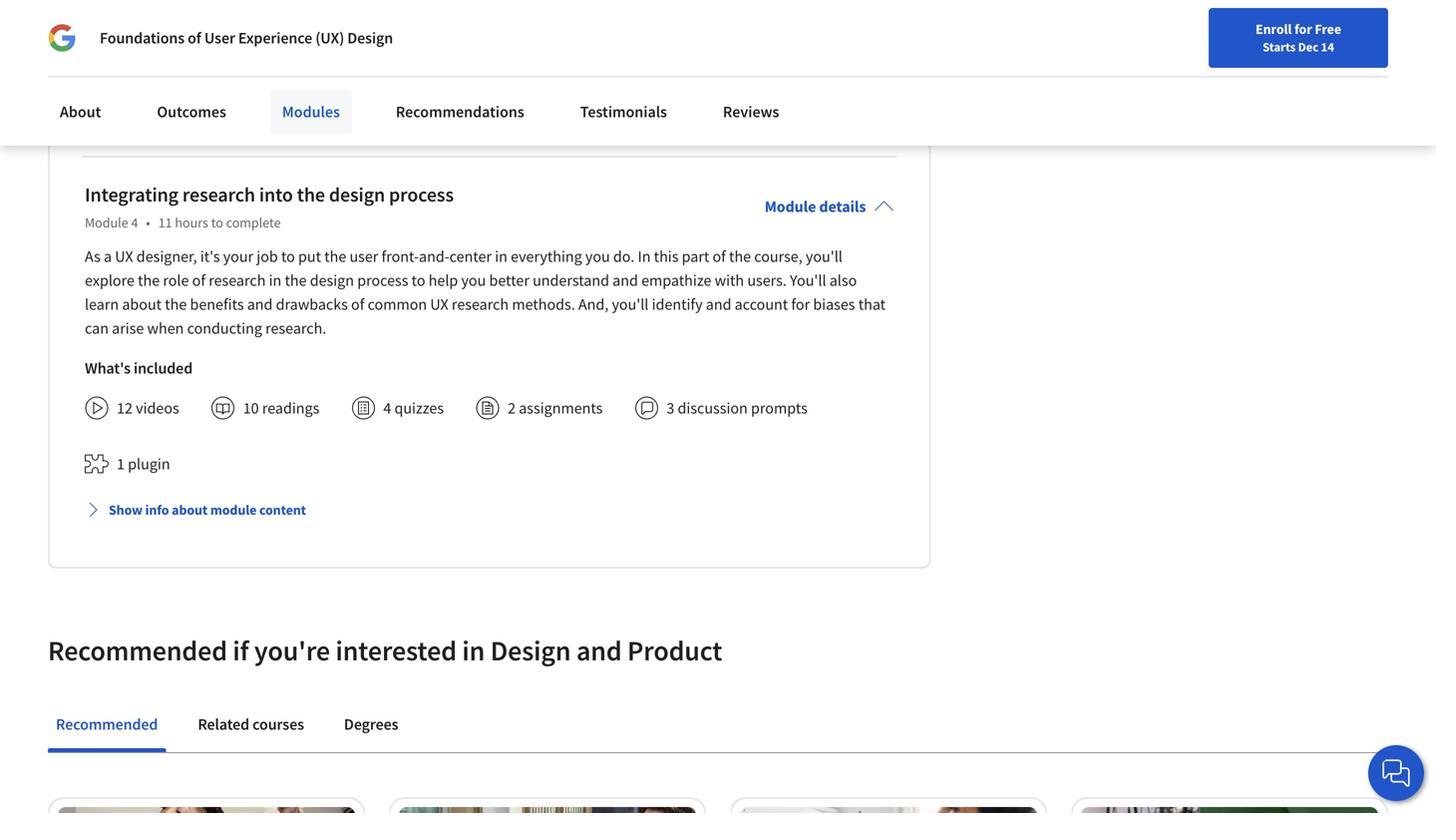 Task type: locate. For each thing, give the bounding box(es) containing it.
0 horizontal spatial about
[[122, 295, 162, 314]]

1 horizontal spatial you'll
[[806, 247, 843, 267]]

testimonials link
[[568, 90, 679, 134]]

the down put
[[285, 271, 307, 291]]

1 horizontal spatial to
[[281, 247, 295, 267]]

ux down help
[[430, 295, 449, 314]]

can
[[85, 318, 109, 338]]

of right part
[[713, 247, 726, 267]]

to left help
[[412, 271, 426, 291]]

related courses
[[198, 715, 304, 734]]

recommended inside 'button'
[[56, 715, 158, 734]]

recommended for recommended
[[56, 715, 158, 734]]

0 vertical spatial recommended
[[48, 633, 227, 668]]

research inside integrating research into the design process module 4 • 11 hours to complete
[[182, 182, 255, 207]]

1 vertical spatial you
[[461, 271, 486, 291]]

and,
[[579, 295, 609, 314]]

a
[[147, 91, 155, 111], [104, 247, 112, 267]]

recommended button
[[48, 701, 166, 748]]

methods.
[[512, 295, 575, 314]]

4
[[131, 214, 138, 232], [383, 398, 391, 418]]

and up the conducting
[[247, 295, 273, 314]]

30
[[266, 91, 281, 111]]

coursera image
[[24, 16, 151, 48]]

recommendation tabs tab list
[[48, 701, 1389, 752]]

design up drawbacks
[[310, 271, 354, 291]]

complete
[[226, 214, 281, 232]]

0 vertical spatial process
[[389, 182, 454, 207]]

interested
[[336, 633, 457, 668]]

in up better
[[495, 247, 508, 267]]

0 vertical spatial a
[[147, 91, 155, 111]]

the up with
[[729, 247, 751, 267]]

ux up explore
[[115, 247, 133, 267]]

course,
[[755, 247, 803, 267]]

in right interested
[[462, 633, 485, 668]]

process inside integrating research into the design process module 4 • 11 hours to complete
[[389, 182, 454, 207]]

to
[[211, 214, 223, 232], [281, 247, 295, 267], [412, 271, 426, 291]]

0 horizontal spatial a
[[104, 247, 112, 267]]

0 vertical spatial you
[[586, 247, 610, 267]]

1 vertical spatial process
[[357, 271, 408, 291]]

1 vertical spatial research
[[209, 271, 266, 291]]

content
[[259, 501, 306, 519]]

1 vertical spatial recommended
[[56, 715, 158, 734]]

about right info
[[172, 501, 208, 519]]

0 horizontal spatial to
[[211, 214, 223, 232]]

1 horizontal spatial a
[[147, 91, 155, 111]]

about up arise
[[122, 295, 162, 314]]

1 vertical spatial design
[[329, 182, 385, 207]]

organize a design sprint
[[85, 91, 245, 111]]

0 vertical spatial research
[[182, 182, 255, 207]]

what's
[[85, 358, 131, 378]]

1 vertical spatial you'll
[[612, 295, 649, 314]]

integrating research into the design process module 4 • 11 hours to complete
[[85, 182, 454, 232]]

dec
[[1299, 39, 1319, 55]]

a inside region
[[147, 91, 155, 111]]

research down better
[[452, 295, 509, 314]]

to right job
[[281, 247, 295, 267]]

info
[[145, 501, 169, 519]]

courses
[[253, 715, 304, 734]]

conducting
[[187, 318, 262, 338]]

1 horizontal spatial ux
[[430, 295, 449, 314]]

for up dec
[[1295, 20, 1313, 38]]

research
[[182, 182, 255, 207], [209, 271, 266, 291], [452, 295, 509, 314]]

research up hours
[[182, 182, 255, 207]]

for
[[1295, 20, 1313, 38], [792, 295, 810, 314]]

also
[[830, 271, 857, 291]]

a right organize
[[147, 91, 155, 111]]

menu item
[[1077, 20, 1205, 85]]

process up and-
[[389, 182, 454, 207]]

2 vertical spatial to
[[412, 271, 426, 291]]

show info about module content
[[109, 501, 306, 519]]

12 videos
[[117, 398, 179, 418]]

google image
[[48, 24, 76, 52]]

center
[[450, 247, 492, 267]]

module details
[[765, 197, 866, 217]]

0 vertical spatial ux
[[115, 247, 133, 267]]

1 horizontal spatial design
[[491, 633, 571, 668]]

in
[[495, 247, 508, 267], [269, 271, 282, 291], [462, 633, 485, 668]]

0 vertical spatial in
[[495, 247, 508, 267]]

discussion
[[678, 398, 748, 418]]

1 vertical spatial 4
[[383, 398, 391, 418]]

about inside dropdown button
[[172, 501, 208, 519]]

0 vertical spatial to
[[211, 214, 223, 232]]

design up user
[[329, 182, 385, 207]]

4 inside integrating research into the design process module 4 • 11 hours to complete
[[131, 214, 138, 232]]

design inside as a ux designer, it's your job to put the user front-and-center in everything you do. in this part of the course, you'll explore the role of research in the design process to help you better understand and empathize with users. you'll also learn about the benefits and drawbacks of common ux research methods. and, you'll identify and account for biases that can arise when conducting research.
[[310, 271, 354, 291]]

2 vertical spatial research
[[452, 295, 509, 314]]

1 vertical spatial for
[[792, 295, 810, 314]]

you left do.
[[586, 247, 610, 267]]

reviews link
[[711, 90, 792, 134]]

process up 'common'
[[357, 271, 408, 291]]

you down the center
[[461, 271, 486, 291]]

show
[[109, 501, 143, 519]]

understand
[[533, 271, 610, 291]]

and-
[[419, 247, 450, 267]]

2 vertical spatial in
[[462, 633, 485, 668]]

1 horizontal spatial in
[[462, 633, 485, 668]]

of right "role"
[[192, 271, 206, 291]]

0 horizontal spatial you'll
[[612, 295, 649, 314]]

4 quizzes
[[383, 398, 444, 418]]

1 vertical spatial design
[[491, 633, 571, 668]]

module
[[210, 501, 257, 519]]

design left the sprint
[[158, 91, 202, 111]]

0 vertical spatial for
[[1295, 20, 1313, 38]]

design
[[158, 91, 202, 111], [329, 182, 385, 207], [310, 271, 354, 291]]

for inside enroll for free starts dec 14
[[1295, 20, 1313, 38]]

enroll
[[1256, 20, 1292, 38]]

0 vertical spatial you'll
[[806, 247, 843, 267]]

1 horizontal spatial about
[[172, 501, 208, 519]]

related
[[198, 715, 249, 734]]

2 vertical spatial design
[[310, 271, 354, 291]]

1 horizontal spatial for
[[1295, 20, 1313, 38]]

0 vertical spatial design
[[158, 91, 202, 111]]

0 horizontal spatial you
[[461, 271, 486, 291]]

foundations of user experience (ux) design
[[100, 28, 393, 48]]

recommended if you're interested in design and product
[[48, 633, 723, 668]]

to right hours
[[211, 214, 223, 232]]

4 left •
[[131, 214, 138, 232]]

0 horizontal spatial in
[[269, 271, 282, 291]]

the right into
[[297, 182, 325, 207]]

and down do.
[[613, 271, 638, 291]]

4 left quizzes
[[383, 398, 391, 418]]

for down you'll
[[792, 295, 810, 314]]

videos
[[136, 398, 179, 418]]

common
[[368, 295, 427, 314]]

recommended
[[48, 633, 227, 668], [56, 715, 158, 734]]

outcomes link
[[145, 90, 238, 134]]

front-
[[382, 247, 419, 267]]

the left "role"
[[138, 271, 160, 291]]

a inside as a ux designer, it's your job to put the user front-and-center in everything you do. in this part of the course, you'll explore the role of research in the design process to help you better understand and empathize with users. you'll also learn about the benefits and drawbacks of common ux research methods. and, you'll identify and account for biases that can arise when conducting research.
[[104, 247, 112, 267]]

research down your
[[209, 271, 266, 291]]

module inside integrating research into the design process module 4 • 11 hours to complete
[[85, 214, 128, 232]]

modules link
[[270, 90, 352, 134]]

process
[[389, 182, 454, 207], [357, 271, 408, 291]]

and down with
[[706, 295, 732, 314]]

with
[[715, 271, 744, 291]]

a right as
[[104, 247, 112, 267]]

reviews
[[723, 102, 780, 122]]

readings
[[262, 398, 320, 418]]

degrees button
[[336, 701, 406, 748]]

1 horizontal spatial 4
[[383, 398, 391, 418]]

2 horizontal spatial to
[[412, 271, 426, 291]]

part
[[682, 247, 710, 267]]

hide info about module content region
[[85, 0, 894, 129]]

0 vertical spatial 4
[[131, 214, 138, 232]]

you're
[[254, 633, 330, 668]]

module up as
[[85, 214, 128, 232]]

of left the user
[[188, 28, 201, 48]]

3 discussion prompts
[[667, 398, 808, 418]]

0 horizontal spatial module
[[85, 214, 128, 232]]

1 vertical spatial about
[[172, 501, 208, 519]]

it's
[[200, 247, 220, 267]]

job
[[257, 247, 278, 267]]

1 vertical spatial a
[[104, 247, 112, 267]]

None search field
[[284, 12, 614, 52]]

0 vertical spatial about
[[122, 295, 162, 314]]

1 plugin
[[117, 454, 170, 474]]

ux
[[115, 247, 133, 267], [430, 295, 449, 314]]

in down job
[[269, 271, 282, 291]]

0 horizontal spatial design
[[347, 28, 393, 48]]

you
[[586, 247, 610, 267], [461, 271, 486, 291]]

10 readings
[[243, 398, 320, 418]]

you'll up you'll
[[806, 247, 843, 267]]

1 vertical spatial in
[[269, 271, 282, 291]]

explore
[[85, 271, 135, 291]]

you'll right and,
[[612, 295, 649, 314]]

the inside integrating research into the design process module 4 • 11 hours to complete
[[297, 182, 325, 207]]

the down "role"
[[165, 295, 187, 314]]

0 horizontal spatial for
[[792, 295, 810, 314]]

module up course,
[[765, 197, 816, 217]]

0 vertical spatial design
[[347, 28, 393, 48]]

0 horizontal spatial 4
[[131, 214, 138, 232]]



Task type: describe. For each thing, give the bounding box(es) containing it.
process inside as a ux designer, it's your job to put the user front-and-center in everything you do. in this part of the course, you'll explore the role of research in the design process to help you better understand and empathize with users. you'll also learn about the benefits and drawbacks of common ux research methods. and, you'll identify and account for biases that can arise when conducting research.
[[357, 271, 408, 291]]

related courses button
[[190, 701, 312, 748]]

free
[[1315, 20, 1342, 38]]

experience
[[238, 28, 312, 48]]

foundations
[[100, 28, 185, 48]]

help
[[429, 271, 458, 291]]

30 minutes
[[266, 91, 339, 111]]

users.
[[748, 271, 787, 291]]

about inside as a ux designer, it's your job to put the user front-and-center in everything you do. in this part of the course, you'll explore the role of research in the design process to help you better understand and empathize with users. you'll also learn about the benefits and drawbacks of common ux research methods. and, you'll identify and account for biases that can arise when conducting research.
[[122, 295, 162, 314]]

to inside integrating research into the design process module 4 • 11 hours to complete
[[211, 214, 223, 232]]

prompts
[[751, 398, 808, 418]]

(ux)
[[315, 28, 344, 48]]

everything
[[511, 247, 582, 267]]

research.
[[265, 318, 327, 338]]

design for in
[[491, 633, 571, 668]]

role
[[163, 271, 189, 291]]

hours
[[175, 214, 208, 232]]

outcomes
[[157, 102, 226, 122]]

design inside integrating research into the design process module 4 • 11 hours to complete
[[329, 182, 385, 207]]

included
[[134, 358, 193, 378]]

2
[[508, 398, 516, 418]]

recommendations
[[396, 102, 525, 122]]

user
[[350, 247, 378, 267]]

details
[[819, 197, 866, 217]]

as
[[85, 247, 101, 267]]

for inside as a ux designer, it's your job to put the user front-and-center in everything you do. in this part of the course, you'll explore the role of research in the design process to help you better understand and empathize with users. you'll also learn about the benefits and drawbacks of common ux research methods. and, you'll identify and account for biases that can arise when conducting research.
[[792, 295, 810, 314]]

12
[[117, 398, 133, 418]]

modules
[[282, 102, 340, 122]]

1 vertical spatial to
[[281, 247, 295, 267]]

recommendations link
[[384, 90, 536, 134]]

benefits
[[190, 295, 244, 314]]

14
[[1321, 39, 1335, 55]]

starts
[[1263, 39, 1296, 55]]

•
[[146, 214, 150, 232]]

quizzes
[[395, 398, 444, 418]]

what's included
[[85, 358, 193, 378]]

2 horizontal spatial in
[[495, 247, 508, 267]]

as a ux designer, it's your job to put the user front-and-center in everything you do. in this part of the course, you'll explore the role of research in the design process to help you better understand and empathize with users. you'll also learn about the benefits and drawbacks of common ux research methods. and, you'll identify and account for biases that can arise when conducting research.
[[85, 247, 886, 338]]

enroll for free starts dec 14
[[1256, 20, 1342, 55]]

chat with us image
[[1381, 757, 1413, 789]]

show info about module content button
[[77, 492, 314, 528]]

plugin
[[128, 454, 170, 474]]

account
[[735, 295, 788, 314]]

arise
[[112, 318, 144, 338]]

sprint
[[206, 91, 245, 111]]

2 assignments
[[508, 398, 603, 418]]

learn
[[85, 295, 119, 314]]

a for ux
[[104, 247, 112, 267]]

1 horizontal spatial you
[[586, 247, 610, 267]]

the right put
[[324, 247, 346, 267]]

of left 'common'
[[351, 295, 365, 314]]

identify
[[652, 295, 703, 314]]

assignments
[[519, 398, 603, 418]]

and left the product
[[577, 633, 622, 668]]

biases
[[813, 295, 856, 314]]

better
[[489, 271, 530, 291]]

minutes
[[285, 91, 339, 111]]

your
[[223, 247, 253, 267]]

do.
[[613, 247, 635, 267]]

testimonials
[[580, 102, 667, 122]]

0 horizontal spatial ux
[[115, 247, 133, 267]]

1 horizontal spatial module
[[765, 197, 816, 217]]

10
[[243, 398, 259, 418]]

11
[[158, 214, 172, 232]]

drawbacks
[[276, 295, 348, 314]]

designer,
[[136, 247, 197, 267]]

integrating
[[85, 182, 179, 207]]

recommended for recommended if you're interested in design and product
[[48, 633, 227, 668]]

user
[[204, 28, 235, 48]]

this
[[654, 247, 679, 267]]

1 vertical spatial ux
[[430, 295, 449, 314]]

product
[[628, 633, 723, 668]]

in
[[638, 247, 651, 267]]

design inside hide info about module content region
[[158, 91, 202, 111]]

that
[[859, 295, 886, 314]]

empathize
[[642, 271, 712, 291]]

organize
[[85, 91, 144, 111]]

into
[[259, 182, 293, 207]]

a for design
[[147, 91, 155, 111]]

when
[[147, 318, 184, 338]]

design for (ux)
[[347, 28, 393, 48]]



Task type: vqa. For each thing, say whether or not it's contained in the screenshot.
Modules link
yes



